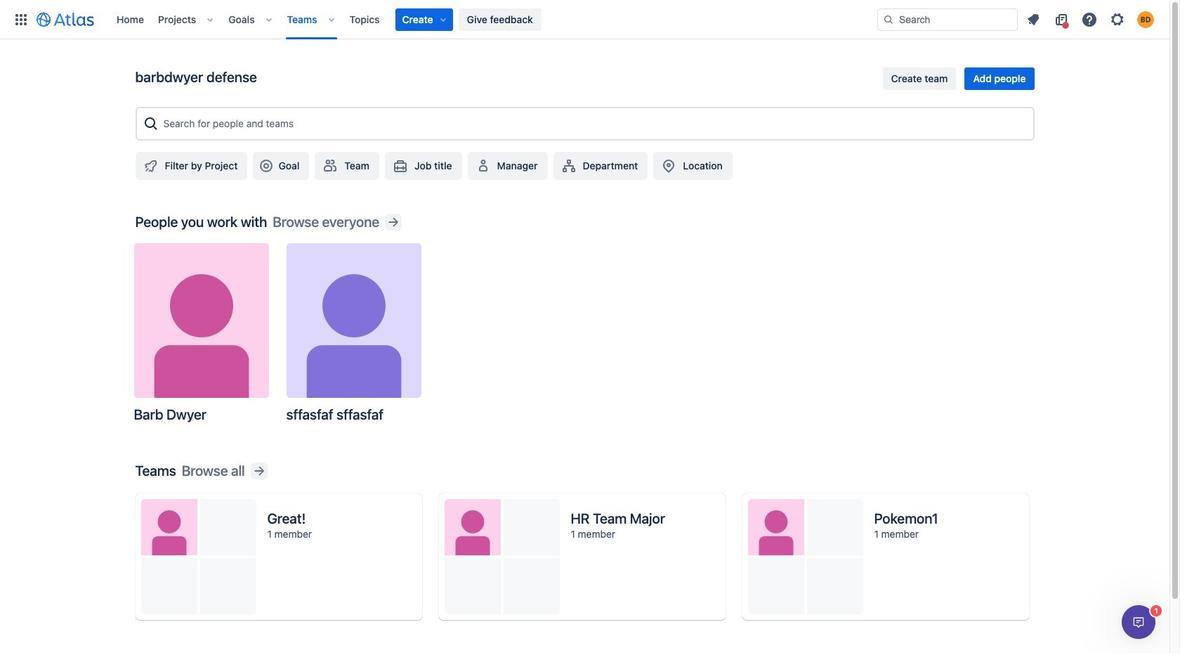 Task type: vqa. For each thing, say whether or not it's contained in the screenshot.
Switch to... 'image'
yes



Task type: describe. For each thing, give the bounding box(es) containing it.
search image
[[884, 14, 895, 25]]

top element
[[8, 0, 878, 39]]

browse all image
[[251, 463, 268, 479]]

switch to... image
[[13, 11, 30, 28]]

help image
[[1082, 11, 1099, 28]]

Search for people and teams field
[[159, 111, 1028, 136]]

Search field
[[878, 8, 1019, 31]]



Task type: locate. For each thing, give the bounding box(es) containing it.
dialog
[[1123, 605, 1156, 639]]

browse everyone image
[[385, 214, 402, 231]]

banner
[[0, 0, 1170, 39]]

search for people and teams image
[[142, 115, 159, 132]]

None search field
[[878, 8, 1019, 31]]



